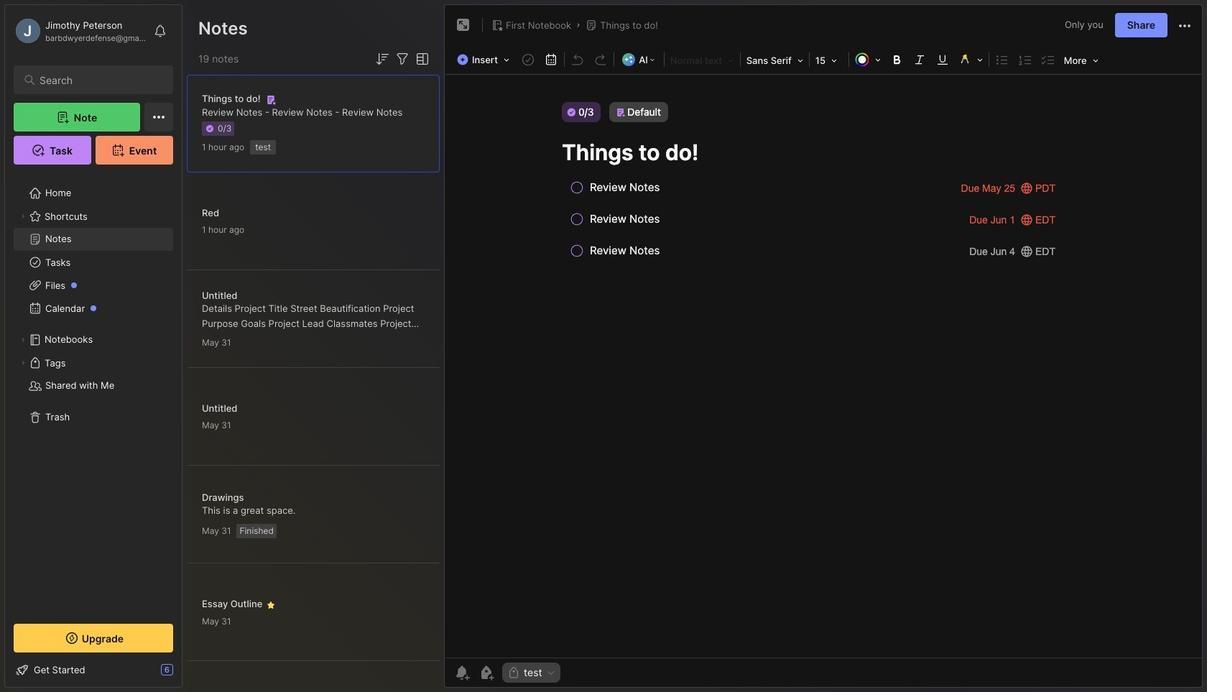 Task type: locate. For each thing, give the bounding box(es) containing it.
None search field
[[40, 71, 160, 88]]

calendar event image
[[541, 50, 561, 70]]

note window element
[[444, 4, 1203, 691]]

expand tags image
[[19, 359, 27, 367]]

test Tag actions field
[[542, 668, 556, 678]]

underline image
[[933, 50, 953, 70]]

Add filters field
[[394, 50, 411, 68]]

Insert field
[[453, 50, 517, 70]]

Note Editor text field
[[445, 74, 1202, 658]]

More actions field
[[1176, 16, 1194, 34]]

more actions image
[[1176, 17, 1194, 34]]

Font size field
[[811, 50, 847, 70]]

click to collapse image
[[181, 665, 192, 683]]

Help and Learning task checklist field
[[5, 658, 182, 681]]

add a reminder image
[[453, 664, 471, 681]]

tree
[[5, 173, 182, 611]]

expand notebooks image
[[19, 336, 27, 344]]

none search field inside main element
[[40, 71, 160, 88]]

View options field
[[411, 50, 431, 68]]

bold image
[[887, 50, 907, 70]]

Font family field
[[742, 50, 808, 70]]



Task type: describe. For each thing, give the bounding box(es) containing it.
Highlight field
[[954, 50, 987, 70]]

add filters image
[[394, 50, 411, 68]]

add tag image
[[478, 664, 495, 681]]

tree inside main element
[[5, 173, 182, 611]]

italic image
[[910, 50, 930, 70]]

More field
[[1060, 50, 1103, 70]]

Search text field
[[40, 73, 160, 87]]

main element
[[0, 0, 187, 692]]

expand note image
[[455, 17, 472, 34]]

heading level image
[[666, 50, 739, 69]]

Sort options field
[[374, 50, 391, 68]]

Font color field
[[851, 50, 885, 70]]

Heading level field
[[666, 50, 739, 69]]

Account field
[[14, 17, 147, 45]]



Task type: vqa. For each thing, say whether or not it's contained in the screenshot.
group inside the Main element
no



